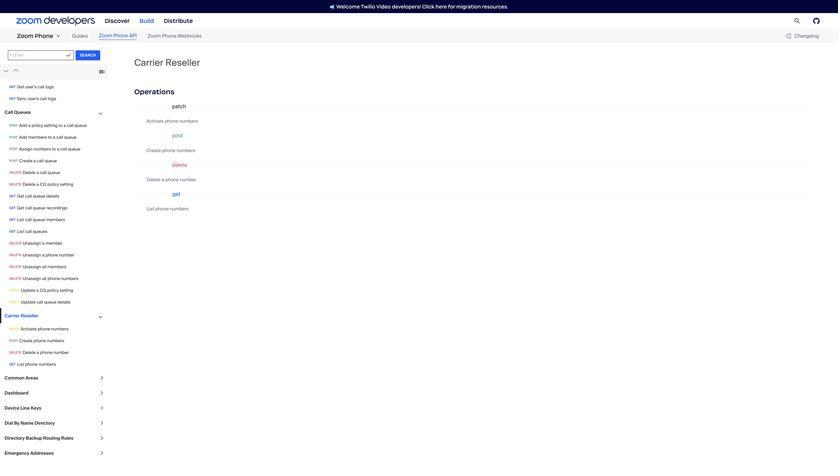Task type: vqa. For each thing, say whether or not it's contained in the screenshot.
PARAMETERS
no



Task type: describe. For each thing, give the bounding box(es) containing it.
for
[[448, 3, 455, 10]]

phone for zoom phone api
[[113, 32, 128, 39]]

migration
[[456, 3, 481, 10]]

api
[[129, 32, 137, 39]]

welcome twilio video developers! click here for migration resources.
[[336, 3, 508, 10]]

zoom for zoom phone webhooks
[[148, 33, 161, 39]]

webhooks
[[178, 33, 202, 39]]

here
[[436, 3, 447, 10]]

notification image
[[330, 4, 334, 9]]

zoom phone webhooks
[[148, 33, 202, 39]]

github image
[[813, 18, 820, 24]]

zoom phone
[[17, 32, 53, 40]]



Task type: locate. For each thing, give the bounding box(es) containing it.
github image
[[813, 18, 820, 24]]

phone left api
[[113, 32, 128, 39]]

welcome
[[336, 3, 360, 10]]

click
[[422, 3, 435, 10]]

notification image
[[330, 4, 336, 9]]

0 horizontal spatial zoom
[[17, 32, 33, 40]]

history image
[[787, 33, 794, 39], [787, 33, 792, 39]]

0 horizontal spatial phone
[[35, 32, 53, 40]]

changelog link
[[787, 33, 819, 39]]

1 horizontal spatial zoom
[[99, 32, 112, 39]]

zoom developer logo image
[[16, 17, 95, 25]]

video
[[376, 3, 391, 10]]

zoom for zoom phone
[[17, 32, 33, 40]]

zoom phone api link
[[99, 32, 137, 40]]

phone for zoom phone
[[35, 32, 53, 40]]

zoom
[[17, 32, 33, 40], [99, 32, 112, 39], [148, 33, 161, 39]]

changelog
[[794, 33, 819, 39]]

search image
[[794, 18, 800, 24], [794, 18, 800, 24]]

down image
[[56, 34, 60, 38]]

resources.
[[482, 3, 508, 10]]

3 phone from the left
[[162, 33, 177, 39]]

phone for zoom phone webhooks
[[162, 33, 177, 39]]

phone left the webhooks
[[162, 33, 177, 39]]

guides link
[[72, 32, 88, 40]]

phone
[[35, 32, 53, 40], [113, 32, 128, 39], [162, 33, 177, 39]]

1 horizontal spatial phone
[[113, 32, 128, 39]]

1 phone from the left
[[35, 32, 53, 40]]

zoom phone api
[[99, 32, 137, 39]]

phone left down image
[[35, 32, 53, 40]]

twilio
[[361, 3, 375, 10]]

2 phone from the left
[[113, 32, 128, 39]]

zoom for zoom phone api
[[99, 32, 112, 39]]

zoom phone webhooks link
[[148, 32, 202, 40]]

guides
[[72, 33, 88, 39]]

developers!
[[392, 3, 421, 10]]

2 horizontal spatial zoom
[[148, 33, 161, 39]]

welcome twilio video developers! click here for migration resources. link
[[323, 3, 515, 10]]

1 zoom from the left
[[17, 32, 33, 40]]

3 zoom from the left
[[148, 33, 161, 39]]

2 zoom from the left
[[99, 32, 112, 39]]

2 horizontal spatial phone
[[162, 33, 177, 39]]



